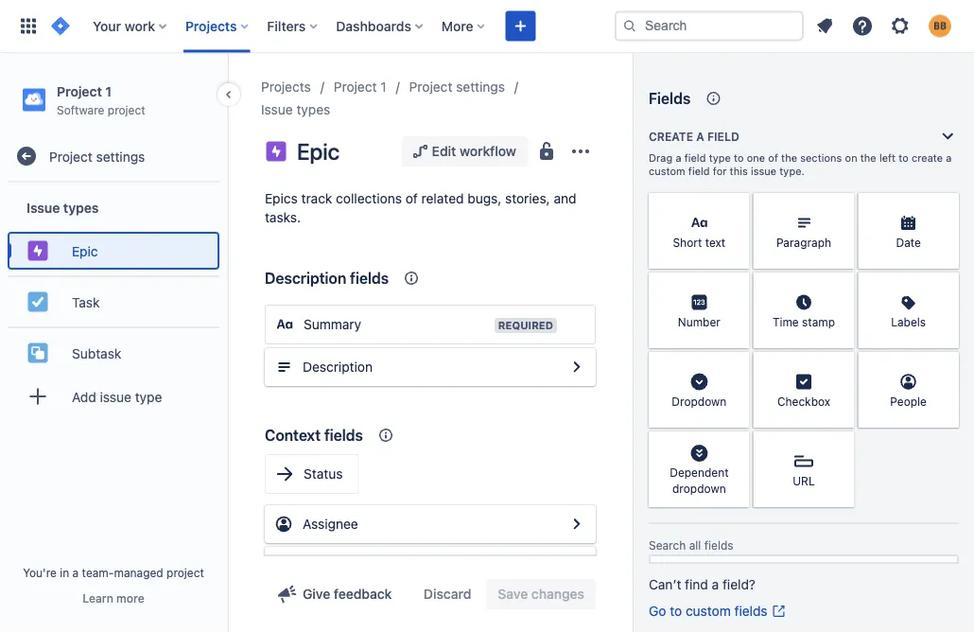 Task type: describe. For each thing, give the bounding box(es) containing it.
fields right the all
[[705, 539, 734, 552]]

type inside drag a field type to one of the sections on the left to create a custom field for this issue type.
[[709, 152, 731, 164]]

search all fields
[[649, 539, 734, 552]]

can't
[[649, 577, 682, 592]]

find
[[685, 577, 709, 592]]

subtask
[[72, 345, 121, 361]]

project for project settings
[[49, 148, 93, 164]]

banner containing your work
[[0, 0, 975, 53]]

description for description fields
[[265, 269, 347, 287]]

issue types
[[26, 200, 99, 215]]

stamp
[[803, 315, 836, 328]]

go
[[649, 603, 667, 619]]

sections
[[801, 152, 843, 164]]

fields
[[649, 89, 691, 107]]

subtask link
[[8, 334, 220, 372]]

you're in a team-managed project
[[23, 566, 204, 579]]

project settings
[[49, 148, 145, 164]]

a right drag
[[676, 152, 682, 164]]

description fields
[[265, 269, 389, 287]]

give feedback button
[[265, 579, 404, 609]]

related
[[422, 191, 464, 206]]

tasks.
[[265, 210, 301, 225]]

epics track collections of related bugs, stories, and tasks.
[[265, 191, 577, 225]]

issue types link
[[261, 98, 331, 121]]

dependent dropdown
[[670, 466, 729, 495]]

edit
[[432, 143, 456, 159]]

this
[[730, 165, 748, 177]]

feedback
[[334, 586, 392, 602]]

learn
[[83, 591, 113, 605]]

give
[[303, 586, 331, 602]]

projects for the projects popup button at left top
[[185, 18, 237, 34]]

1 for project 1
[[381, 79, 387, 95]]

more button
[[436, 11, 493, 41]]

filters button
[[262, 11, 325, 41]]

open field configuration image
[[566, 555, 589, 577]]

people
[[891, 395, 927, 408]]

create
[[912, 152, 944, 164]]

issue inside drag a field type to one of the sections on the left to create a custom field for this issue type.
[[751, 165, 777, 177]]

url
[[793, 474, 816, 487]]

date
[[897, 236, 922, 249]]

issue type icon image
[[265, 140, 288, 163]]

custom inside "link"
[[686, 603, 731, 619]]

learn more button
[[83, 591, 144, 606]]

no restrictions image
[[536, 140, 558, 163]]

your work button
[[87, 11, 174, 41]]

field for drag
[[685, 152, 706, 164]]

epic inside group
[[72, 243, 98, 259]]

labels
[[892, 315, 927, 328]]

more
[[442, 18, 474, 34]]

issue inside 'button'
[[100, 389, 131, 404]]

project for project 1
[[334, 79, 377, 95]]

track
[[301, 191, 333, 206]]

you're
[[23, 566, 57, 579]]

create a field
[[649, 130, 740, 143]]

more information image for dependent dropdown
[[726, 433, 748, 456]]

assignee button
[[265, 505, 596, 543]]

field for create
[[708, 130, 740, 143]]

types inside project settings issue types
[[297, 102, 331, 117]]

number
[[678, 315, 721, 328]]

project settings issue types
[[261, 79, 505, 117]]

description button
[[265, 348, 596, 386]]

search image
[[623, 18, 638, 34]]

a right find
[[712, 577, 719, 592]]

can't find a field?
[[649, 577, 756, 592]]

left
[[880, 152, 896, 164]]

your profile and settings image
[[929, 15, 952, 37]]

more information about the context fields image for context fields
[[375, 424, 397, 447]]

managed
[[114, 566, 163, 579]]

add issue type button
[[8, 378, 220, 416]]

dashboards button
[[331, 11, 430, 41]]

0 vertical spatial epic
[[297, 138, 340, 165]]

more information image for short text
[[726, 195, 748, 218]]

2 the from the left
[[861, 152, 877, 164]]

paragraph
[[777, 236, 832, 249]]

epic group
[[8, 226, 220, 276]]

checkbox
[[778, 395, 831, 408]]

context
[[265, 426, 321, 444]]

more information image for dropdown
[[726, 354, 748, 377]]

primary element
[[11, 0, 615, 53]]

create
[[649, 130, 694, 143]]

text
[[706, 236, 726, 249]]

status
[[304, 466, 343, 482]]

2 horizontal spatial to
[[899, 152, 909, 164]]

project inside project 1 software project
[[108, 103, 145, 116]]

1 horizontal spatial project
[[167, 566, 204, 579]]

add issue type
[[72, 389, 162, 404]]

1 horizontal spatial to
[[734, 152, 744, 164]]

project 1
[[334, 79, 387, 95]]

project for project settings issue types
[[409, 79, 453, 95]]

give feedback
[[303, 586, 392, 602]]

this link will be opened in a new tab image
[[772, 604, 787, 619]]

required
[[499, 319, 554, 332]]

go to custom fields link
[[649, 602, 787, 621]]

fields up status on the left bottom of page
[[324, 426, 363, 444]]

more
[[116, 591, 144, 605]]

group containing issue types
[[8, 183, 220, 427]]



Task type: vqa. For each thing, say whether or not it's contained in the screenshot.
Add issue type
yes



Task type: locate. For each thing, give the bounding box(es) containing it.
edit workflow
[[432, 143, 517, 159]]

1 horizontal spatial type
[[709, 152, 731, 164]]

search
[[649, 539, 686, 552]]

1 horizontal spatial epic
[[297, 138, 340, 165]]

more information image for people
[[935, 354, 958, 377]]

1 down dashboards popup button
[[381, 79, 387, 95]]

1 vertical spatial settings
[[96, 148, 145, 164]]

bugs,
[[468, 191, 502, 206]]

0 horizontal spatial more information about the context fields image
[[375, 424, 397, 447]]

your work
[[93, 18, 155, 34]]

1 vertical spatial projects
[[261, 79, 311, 95]]

0 vertical spatial field
[[708, 130, 740, 143]]

epic
[[297, 138, 340, 165], [72, 243, 98, 259]]

collections
[[336, 191, 402, 206]]

learn more
[[83, 591, 144, 605]]

0 horizontal spatial project settings link
[[8, 137, 220, 175]]

settings down project 1 software project
[[96, 148, 145, 164]]

1 horizontal spatial of
[[769, 152, 779, 164]]

the
[[782, 152, 798, 164], [861, 152, 877, 164]]

description down summary
[[303, 359, 373, 375]]

group
[[8, 183, 220, 427]]

project inside project settings issue types
[[409, 79, 453, 95]]

0 horizontal spatial issue
[[100, 389, 131, 404]]

description inside description button
[[303, 359, 373, 375]]

field down create a field
[[685, 152, 706, 164]]

fields inside "link"
[[735, 603, 768, 619]]

a right in
[[73, 566, 79, 579]]

description for description
[[303, 359, 373, 375]]

open field configuration image for assignee
[[566, 513, 589, 536]]

epic down 'issue types'
[[72, 243, 98, 259]]

jira software image
[[49, 15, 72, 37], [49, 15, 72, 37]]

project right software
[[108, 103, 145, 116]]

issue down projects link
[[261, 102, 293, 117]]

of
[[769, 152, 779, 164], [406, 191, 418, 206]]

open field configuration image
[[566, 356, 589, 379], [566, 513, 589, 536]]

project inside project 1 software project
[[57, 83, 102, 99]]

more information image for paragraph
[[830, 195, 853, 218]]

help image
[[852, 15, 874, 37]]

add issue type image
[[26, 385, 49, 408]]

open field configuration image inside assignee 'button'
[[566, 513, 589, 536]]

project for project 1 software project
[[57, 83, 102, 99]]

drag a field type to one of the sections on the left to create a custom field for this issue type.
[[649, 152, 952, 177]]

a right create
[[947, 152, 952, 164]]

type up for
[[709, 152, 731, 164]]

more information about the fields image
[[702, 87, 725, 110]]

workflow
[[460, 143, 517, 159]]

1 vertical spatial description
[[303, 359, 373, 375]]

dashboards
[[336, 18, 412, 34]]

to right left
[[899, 152, 909, 164]]

0 vertical spatial description
[[265, 269, 347, 287]]

1 vertical spatial custom
[[686, 603, 731, 619]]

projects right work
[[185, 18, 237, 34]]

1 horizontal spatial project settings link
[[409, 76, 505, 98]]

of inside drag a field type to one of the sections on the left to create a custom field for this issue type.
[[769, 152, 779, 164]]

your
[[93, 18, 121, 34]]

banner
[[0, 0, 975, 53]]

0 vertical spatial settings
[[456, 79, 505, 95]]

0 horizontal spatial projects
[[185, 18, 237, 34]]

time
[[773, 315, 799, 328]]

epic link
[[8, 232, 220, 270]]

field up for
[[708, 130, 740, 143]]

project up software
[[57, 83, 102, 99]]

1 horizontal spatial issue
[[751, 165, 777, 177]]

dependent
[[670, 466, 729, 479]]

types down "project settings"
[[63, 200, 99, 215]]

1 horizontal spatial types
[[297, 102, 331, 117]]

projects button
[[180, 11, 256, 41]]

epic right issue type icon
[[297, 138, 340, 165]]

type.
[[780, 165, 805, 177]]

1 the from the left
[[782, 152, 798, 164]]

team-
[[82, 566, 114, 579]]

0 horizontal spatial settings
[[96, 148, 145, 164]]

one
[[747, 152, 766, 164]]

0 vertical spatial types
[[297, 102, 331, 117]]

more information image for checkbox
[[830, 354, 853, 377]]

issue
[[261, 102, 293, 117], [26, 200, 60, 215]]

0 vertical spatial open field configuration image
[[566, 356, 589, 379]]

dropdown
[[672, 395, 727, 408]]

project 1 link
[[334, 76, 387, 98]]

projects
[[185, 18, 237, 34], [261, 79, 311, 95]]

custom
[[649, 165, 686, 177], [686, 603, 731, 619]]

1 vertical spatial epic
[[72, 243, 98, 259]]

more information image for number
[[726, 274, 748, 297]]

0 horizontal spatial types
[[63, 200, 99, 215]]

filters
[[267, 18, 306, 34]]

Search field
[[615, 11, 804, 41]]

1 vertical spatial project
[[167, 566, 204, 579]]

and
[[554, 191, 577, 206]]

issue inside project settings issue types
[[261, 102, 293, 117]]

project up edit
[[409, 79, 453, 95]]

the right the on
[[861, 152, 877, 164]]

go to custom fields
[[649, 603, 768, 619]]

more information about the context fields image right the context fields
[[375, 424, 397, 447]]

0 horizontal spatial issue
[[26, 200, 60, 215]]

more information about the context fields image
[[400, 267, 423, 290], [375, 424, 397, 447]]

0 horizontal spatial of
[[406, 191, 418, 206]]

time stamp
[[773, 315, 836, 328]]

more information image for time stamp
[[830, 274, 853, 297]]

1 vertical spatial types
[[63, 200, 99, 215]]

epics
[[265, 191, 298, 206]]

custom down drag
[[649, 165, 686, 177]]

settings for project settings issue types
[[456, 79, 505, 95]]

1 horizontal spatial the
[[861, 152, 877, 164]]

1 open field configuration image from the top
[[566, 356, 589, 379]]

0 horizontal spatial epic
[[72, 243, 98, 259]]

drag
[[649, 152, 673, 164]]

the up type.
[[782, 152, 798, 164]]

open field configuration image for description
[[566, 356, 589, 379]]

2 open field configuration image from the top
[[566, 513, 589, 536]]

1 vertical spatial issue
[[100, 389, 131, 404]]

1 horizontal spatial issue
[[261, 102, 293, 117]]

projects link
[[261, 76, 311, 98]]

project 1 software project
[[57, 83, 145, 116]]

work
[[125, 18, 155, 34]]

settings
[[456, 79, 505, 95], [96, 148, 145, 164]]

field
[[708, 130, 740, 143], [685, 152, 706, 164], [689, 165, 710, 177]]

a right the create
[[697, 130, 705, 143]]

0 vertical spatial issue
[[261, 102, 293, 117]]

type
[[709, 152, 731, 164], [135, 389, 162, 404]]

1 down your
[[105, 83, 112, 99]]

for
[[713, 165, 727, 177]]

settings down "more" popup button
[[456, 79, 505, 95]]

1 for project 1 software project
[[105, 83, 112, 99]]

project
[[334, 79, 377, 95], [409, 79, 453, 95], [57, 83, 102, 99], [49, 148, 93, 164]]

0 horizontal spatial project
[[108, 103, 145, 116]]

1 horizontal spatial more information about the context fields image
[[400, 267, 423, 290]]

types
[[297, 102, 331, 117], [63, 200, 99, 215]]

short text
[[673, 236, 726, 249]]

more information about the context fields image down "epics track collections of related bugs, stories, and tasks."
[[400, 267, 423, 290]]

assignee
[[303, 516, 358, 532]]

more information image for labels
[[935, 274, 958, 297]]

fields
[[350, 269, 389, 287], [324, 426, 363, 444], [705, 539, 734, 552], [735, 603, 768, 619]]

project down software
[[49, 148, 93, 164]]

software
[[57, 103, 105, 116]]

0 vertical spatial projects
[[185, 18, 237, 34]]

fields up summary
[[350, 269, 389, 287]]

all
[[690, 539, 702, 552]]

1 vertical spatial field
[[685, 152, 706, 164]]

2 vertical spatial field
[[689, 165, 710, 177]]

1 vertical spatial of
[[406, 191, 418, 206]]

more information about the context fields image for description fields
[[400, 267, 423, 290]]

settings image
[[890, 15, 912, 37]]

project settings link down "more"
[[409, 76, 505, 98]]

1 vertical spatial open field configuration image
[[566, 513, 589, 536]]

0 horizontal spatial the
[[782, 152, 798, 164]]

of left "related"
[[406, 191, 418, 206]]

settings inside project settings issue types
[[456, 79, 505, 95]]

short
[[673, 236, 702, 249]]

1
[[381, 79, 387, 95], [105, 83, 112, 99]]

more options image
[[570, 140, 592, 163]]

0 horizontal spatial 1
[[105, 83, 112, 99]]

0 vertical spatial project settings link
[[409, 76, 505, 98]]

more information image for date
[[935, 195, 958, 218]]

context fields
[[265, 426, 363, 444]]

0 vertical spatial custom
[[649, 165, 686, 177]]

0 vertical spatial type
[[709, 152, 731, 164]]

0 vertical spatial of
[[769, 152, 779, 164]]

fields left this link will be opened in a new tab icon
[[735, 603, 768, 619]]

0 vertical spatial more information about the context fields image
[[400, 267, 423, 290]]

issue down one at right top
[[751, 165, 777, 177]]

to up this
[[734, 152, 744, 164]]

create image
[[510, 15, 532, 37]]

add
[[72, 389, 96, 404]]

open field configuration image inside description button
[[566, 356, 589, 379]]

custom inside drag a field type to one of the sections on the left to create a custom field for this issue type.
[[649, 165, 686, 177]]

1 horizontal spatial 1
[[381, 79, 387, 95]]

discard button
[[412, 579, 483, 609]]

more information image
[[726, 195, 748, 218], [935, 274, 958, 297], [830, 354, 853, 377], [726, 433, 748, 456]]

to right go
[[670, 603, 682, 619]]

types inside group
[[63, 200, 99, 215]]

description up summary
[[265, 269, 347, 287]]

types down projects link
[[297, 102, 331, 117]]

notifications image
[[814, 15, 837, 37]]

task
[[72, 294, 100, 310]]

project right managed
[[167, 566, 204, 579]]

type inside 'button'
[[135, 389, 162, 404]]

projects for projects link
[[261, 79, 311, 95]]

to
[[734, 152, 744, 164], [899, 152, 909, 164], [670, 603, 682, 619]]

of inside "epics track collections of related bugs, stories, and tasks."
[[406, 191, 418, 206]]

custom down can't find a field?
[[686, 603, 731, 619]]

0 horizontal spatial type
[[135, 389, 162, 404]]

discard
[[424, 586, 472, 602]]

1 horizontal spatial settings
[[456, 79, 505, 95]]

to inside go to custom fields "link"
[[670, 603, 682, 619]]

1 horizontal spatial projects
[[261, 79, 311, 95]]

1 inside project 1 software project
[[105, 83, 112, 99]]

task link
[[8, 283, 220, 321]]

Type to search all fields text field
[[651, 556, 935, 591]]

0 vertical spatial issue
[[751, 165, 777, 177]]

more information image
[[830, 195, 853, 218], [935, 195, 958, 218], [726, 274, 748, 297], [830, 274, 853, 297], [726, 354, 748, 377], [935, 354, 958, 377]]

1 vertical spatial project settings link
[[8, 137, 220, 175]]

1 vertical spatial type
[[135, 389, 162, 404]]

type down "subtask" link
[[135, 389, 162, 404]]

1 vertical spatial issue
[[26, 200, 60, 215]]

project
[[108, 103, 145, 116], [167, 566, 204, 579]]

projects up issue types 'link'
[[261, 79, 311, 95]]

appswitcher icon image
[[17, 15, 40, 37]]

0 vertical spatial project
[[108, 103, 145, 116]]

projects inside popup button
[[185, 18, 237, 34]]

0 horizontal spatial to
[[670, 603, 682, 619]]

summary
[[304, 317, 362, 332]]

project settings link down software
[[8, 137, 220, 175]]

of right one at right top
[[769, 152, 779, 164]]

issue down "project settings"
[[26, 200, 60, 215]]

1 vertical spatial more information about the context fields image
[[375, 424, 397, 447]]

issue right add at the bottom left of page
[[100, 389, 131, 404]]

settings for project settings
[[96, 148, 145, 164]]

edit workflow button
[[402, 136, 528, 167]]

field?
[[723, 577, 756, 592]]

project down the dashboards
[[334, 79, 377, 95]]

in
[[60, 566, 69, 579]]

on
[[846, 152, 858, 164]]

field left for
[[689, 165, 710, 177]]



